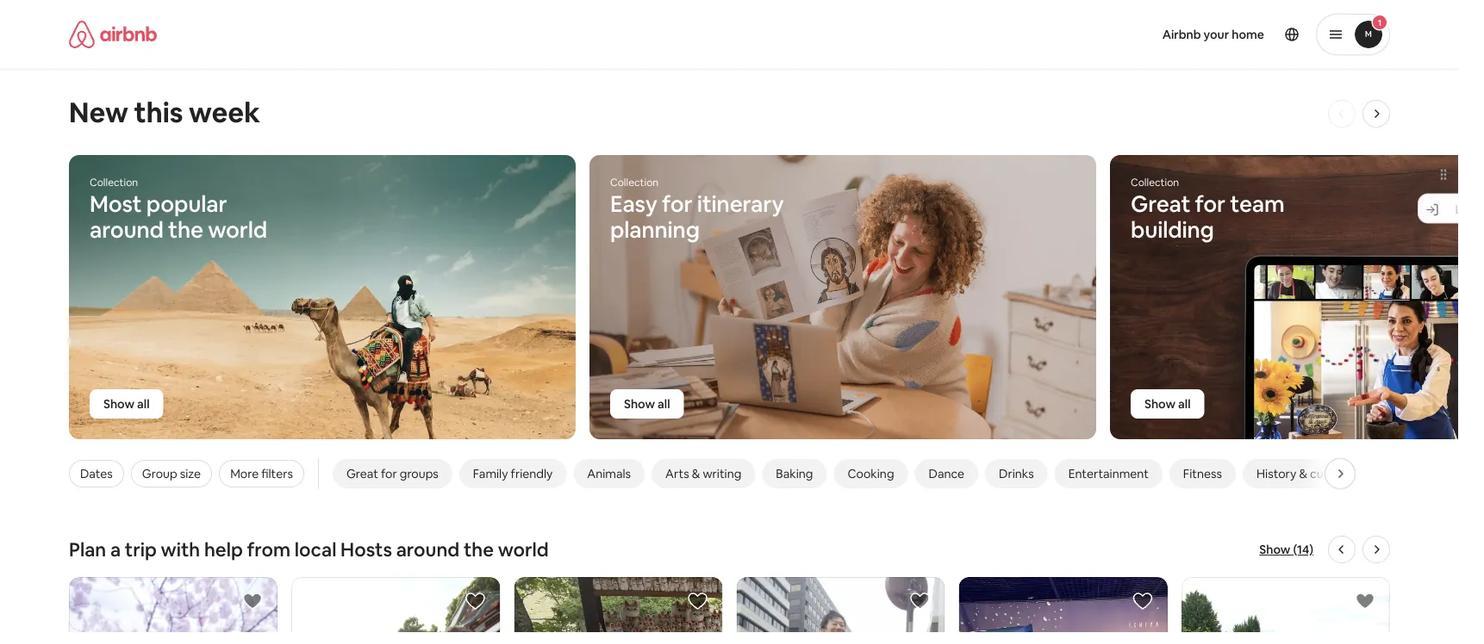 Task type: describe. For each thing, give the bounding box(es) containing it.
show inside 'show (14)' link
[[1260, 542, 1291, 558]]

animals
[[587, 466, 631, 482]]

drinks button
[[985, 459, 1048, 489]]

cooking button
[[834, 459, 908, 489]]

from
[[247, 537, 291, 562]]

for for planning
[[662, 190, 692, 219]]

itinerary
[[697, 190, 784, 219]]

with
[[161, 537, 200, 562]]

drinks
[[999, 466, 1034, 482]]

group size
[[142, 466, 201, 482]]

your
[[1204, 27, 1229, 42]]

easy
[[610, 190, 657, 219]]

great for groups button
[[333, 459, 452, 489]]

airbnb your home
[[1163, 27, 1265, 42]]

planning
[[610, 216, 700, 244]]

home
[[1232, 27, 1265, 42]]

popular
[[146, 190, 227, 219]]

fitness button
[[1170, 459, 1236, 489]]

this week
[[134, 94, 260, 130]]

family friendly
[[473, 466, 553, 482]]

entertainment
[[1069, 466, 1149, 482]]

new this week group
[[0, 154, 1459, 440]]

arts & writing element
[[666, 466, 742, 482]]

animals button
[[574, 459, 645, 489]]

groups
[[400, 466, 439, 482]]

show all link for great for team building
[[1131, 390, 1205, 419]]

arts & writing
[[666, 466, 742, 482]]

for for building
[[1195, 190, 1226, 219]]

show all for great for team building
[[1145, 397, 1191, 412]]

great inside collection great for team building
[[1131, 190, 1191, 219]]

1 horizontal spatial around
[[396, 537, 460, 562]]

3 save this experience image from the left
[[687, 591, 708, 612]]

& for history
[[1299, 466, 1308, 482]]

history
[[1257, 466, 1297, 482]]

family friendly button
[[459, 459, 567, 489]]

drinks element
[[999, 466, 1034, 482]]

collection for most
[[90, 176, 138, 189]]

most
[[90, 190, 142, 219]]

history & culture button
[[1243, 459, 1363, 489]]

1 save this experience image from the left
[[242, 591, 263, 612]]

great for groups
[[346, 466, 439, 482]]

for inside button
[[381, 466, 397, 482]]

size
[[180, 466, 201, 482]]

show (14)
[[1260, 542, 1314, 558]]

cooking element
[[848, 466, 894, 482]]

filters
[[261, 466, 293, 482]]

all for the
[[137, 397, 150, 412]]

baking button
[[762, 459, 827, 489]]

around inside 'collection most popular around the world'
[[90, 216, 164, 244]]

2 save this experience image from the left
[[465, 591, 486, 612]]

1 button
[[1316, 14, 1390, 55]]

trip
[[125, 537, 157, 562]]

save this experience image
[[910, 591, 931, 612]]

plan a trip with help from local hosts around the world
[[69, 537, 549, 562]]

show (14) link
[[1260, 541, 1314, 559]]

culture
[[1310, 466, 1349, 482]]

entertainment element
[[1069, 466, 1149, 482]]

show all for easy for itinerary planning
[[624, 397, 670, 412]]

1 vertical spatial the
[[464, 537, 494, 562]]

great inside button
[[346, 466, 378, 482]]

family friendly element
[[473, 466, 553, 482]]

more
[[230, 466, 259, 482]]

more filters
[[230, 466, 293, 482]]

great for groups element
[[346, 466, 439, 482]]

(14)
[[1293, 542, 1314, 558]]



Task type: vqa. For each thing, say whether or not it's contained in the screenshot.
Collection in Collection Easy for itinerary planning
yes



Task type: locate. For each thing, give the bounding box(es) containing it.
0 horizontal spatial &
[[692, 466, 700, 482]]

dance element
[[929, 466, 965, 482]]

3 show all from the left
[[1145, 397, 1191, 412]]

show up 'dates' dropdown button
[[103, 397, 135, 412]]

2 horizontal spatial show all link
[[1131, 390, 1205, 419]]

local
[[295, 537, 337, 562]]

show up the animals
[[624, 397, 655, 412]]

dance button
[[915, 459, 978, 489]]

collection for great
[[1131, 176, 1179, 189]]

5 save this experience image from the left
[[1355, 591, 1376, 612]]

history & culture
[[1257, 466, 1349, 482]]

0 horizontal spatial world
[[208, 216, 267, 244]]

2 horizontal spatial for
[[1195, 190, 1226, 219]]

& inside history & culture "button"
[[1299, 466, 1308, 482]]

0 horizontal spatial collection
[[90, 176, 138, 189]]

2 collection from the left
[[610, 176, 659, 189]]

show
[[103, 397, 135, 412], [624, 397, 655, 412], [1145, 397, 1176, 412], [1260, 542, 1291, 558]]

dates button
[[69, 460, 124, 488]]

show left (14)
[[1260, 542, 1291, 558]]

0 vertical spatial around
[[90, 216, 164, 244]]

plan
[[69, 537, 106, 562]]

1 horizontal spatial great
[[1131, 190, 1191, 219]]

1 all from the left
[[137, 397, 150, 412]]

for left team on the top right
[[1195, 190, 1226, 219]]

arts & writing button
[[652, 459, 755, 489]]

collection most popular around the world
[[90, 176, 267, 244]]

dates
[[80, 466, 113, 482]]

collection great for team building
[[1131, 176, 1285, 244]]

the inside 'collection most popular around the world'
[[168, 216, 203, 244]]

show all for most popular around the world
[[103, 397, 150, 412]]

new
[[69, 94, 128, 130]]

collection up most
[[90, 176, 138, 189]]

show all link up fitness 'element'
[[1131, 390, 1205, 419]]

0 horizontal spatial show all link
[[90, 390, 163, 419]]

show all link
[[90, 390, 163, 419], [610, 390, 684, 419], [1131, 390, 1205, 419]]

2 & from the left
[[1299, 466, 1308, 482]]

0 horizontal spatial for
[[381, 466, 397, 482]]

2 show all from the left
[[624, 397, 670, 412]]

history & culture element
[[1257, 466, 1349, 482]]

airbnb
[[1163, 27, 1201, 42]]

all up arts
[[658, 397, 670, 412]]

1 horizontal spatial collection
[[610, 176, 659, 189]]

& right arts
[[692, 466, 700, 482]]

1 horizontal spatial show all
[[624, 397, 670, 412]]

help
[[204, 537, 243, 562]]

1
[[1378, 17, 1382, 28]]

1 horizontal spatial world
[[498, 537, 549, 562]]

&
[[692, 466, 700, 482], [1299, 466, 1308, 482]]

3 all from the left
[[1178, 397, 1191, 412]]

2 show all link from the left
[[610, 390, 684, 419]]

entertainment button
[[1055, 459, 1163, 489]]

for right easy on the left of page
[[662, 190, 692, 219]]

1 horizontal spatial &
[[1299, 466, 1308, 482]]

for inside collection great for team building
[[1195, 190, 1226, 219]]

airbnb your home link
[[1152, 16, 1275, 53]]

all up fitness 'element'
[[1178, 397, 1191, 412]]

1 vertical spatial around
[[396, 537, 460, 562]]

collection up easy on the left of page
[[610, 176, 659, 189]]

for
[[662, 190, 692, 219], [1195, 190, 1226, 219], [381, 466, 397, 482]]

1 horizontal spatial the
[[464, 537, 494, 562]]

the
[[168, 216, 203, 244], [464, 537, 494, 562]]

0 horizontal spatial great
[[346, 466, 378, 482]]

group
[[142, 466, 177, 482]]

collection up building
[[1131, 176, 1179, 189]]

for left groups
[[381, 466, 397, 482]]

0 vertical spatial great
[[1131, 190, 1191, 219]]

for inside 'collection easy for itinerary planning'
[[662, 190, 692, 219]]

collection for easy
[[610, 176, 659, 189]]

a
[[110, 537, 121, 562]]

0 horizontal spatial show all
[[103, 397, 150, 412]]

profile element
[[880, 0, 1390, 69]]

2 all from the left
[[658, 397, 670, 412]]

hosts
[[341, 537, 392, 562]]

the right most
[[168, 216, 203, 244]]

collection inside 'collection most popular around the world'
[[90, 176, 138, 189]]

& inside arts & writing button
[[692, 466, 700, 482]]

show all link for easy for itinerary planning
[[610, 390, 684, 419]]

all up 'group'
[[137, 397, 150, 412]]

0 vertical spatial world
[[208, 216, 267, 244]]

new this week
[[69, 94, 260, 130]]

friendly
[[511, 466, 553, 482]]

4 save this experience image from the left
[[1133, 591, 1153, 612]]

baking element
[[776, 466, 813, 482]]

world inside 'collection most popular around the world'
[[208, 216, 267, 244]]

1 horizontal spatial all
[[658, 397, 670, 412]]

show all up arts
[[624, 397, 670, 412]]

show for easy for itinerary planning
[[624, 397, 655, 412]]

show all up dates
[[103, 397, 150, 412]]

1 & from the left
[[692, 466, 700, 482]]

3 collection from the left
[[1131, 176, 1179, 189]]

2 horizontal spatial show all
[[1145, 397, 1191, 412]]

1 vertical spatial great
[[346, 466, 378, 482]]

show up fitness 'button'
[[1145, 397, 1176, 412]]

dance
[[929, 466, 965, 482]]

collection inside 'collection easy for itinerary planning'
[[610, 176, 659, 189]]

show all link up arts
[[610, 390, 684, 419]]

around
[[90, 216, 164, 244], [396, 537, 460, 562]]

& for arts
[[692, 466, 700, 482]]

fitness
[[1183, 466, 1222, 482]]

& left culture in the bottom right of the page
[[1299, 466, 1308, 482]]

animals element
[[587, 466, 631, 482]]

group size button
[[131, 460, 212, 488]]

save this experience image
[[242, 591, 263, 612], [465, 591, 486, 612], [687, 591, 708, 612], [1133, 591, 1153, 612], [1355, 591, 1376, 612]]

all
[[137, 397, 150, 412], [658, 397, 670, 412], [1178, 397, 1191, 412]]

writing
[[703, 466, 742, 482]]

show all link for most popular around the world
[[90, 390, 163, 419]]

baking
[[776, 466, 813, 482]]

team
[[1230, 190, 1285, 219]]

0 vertical spatial the
[[168, 216, 203, 244]]

1 collection from the left
[[90, 176, 138, 189]]

world
[[208, 216, 267, 244], [498, 537, 549, 562]]

show all
[[103, 397, 150, 412], [624, 397, 670, 412], [1145, 397, 1191, 412]]

collection
[[90, 176, 138, 189], [610, 176, 659, 189], [1131, 176, 1179, 189]]

all for planning
[[658, 397, 670, 412]]

1 show all from the left
[[103, 397, 150, 412]]

2 horizontal spatial collection
[[1131, 176, 1179, 189]]

arts
[[666, 466, 689, 482]]

0 horizontal spatial around
[[90, 216, 164, 244]]

1 horizontal spatial show all link
[[610, 390, 684, 419]]

show for most popular around the world
[[103, 397, 135, 412]]

3 show all link from the left
[[1131, 390, 1205, 419]]

2 horizontal spatial all
[[1178, 397, 1191, 412]]

0 horizontal spatial the
[[168, 216, 203, 244]]

family
[[473, 466, 508, 482]]

1 horizontal spatial for
[[662, 190, 692, 219]]

show all up fitness 'element'
[[1145, 397, 1191, 412]]

the down 'family'
[[464, 537, 494, 562]]

1 show all link from the left
[[90, 390, 163, 419]]

cooking
[[848, 466, 894, 482]]

collection inside collection great for team building
[[1131, 176, 1179, 189]]

great
[[1131, 190, 1191, 219], [346, 466, 378, 482]]

show all link up dates
[[90, 390, 163, 419]]

fitness element
[[1183, 466, 1222, 482]]

more filters button
[[219, 460, 304, 488]]

0 horizontal spatial all
[[137, 397, 150, 412]]

1 vertical spatial world
[[498, 537, 549, 562]]

all for building
[[1178, 397, 1191, 412]]

building
[[1131, 216, 1214, 244]]

show for great for team building
[[1145, 397, 1176, 412]]

collection easy for itinerary planning
[[610, 176, 784, 244]]



